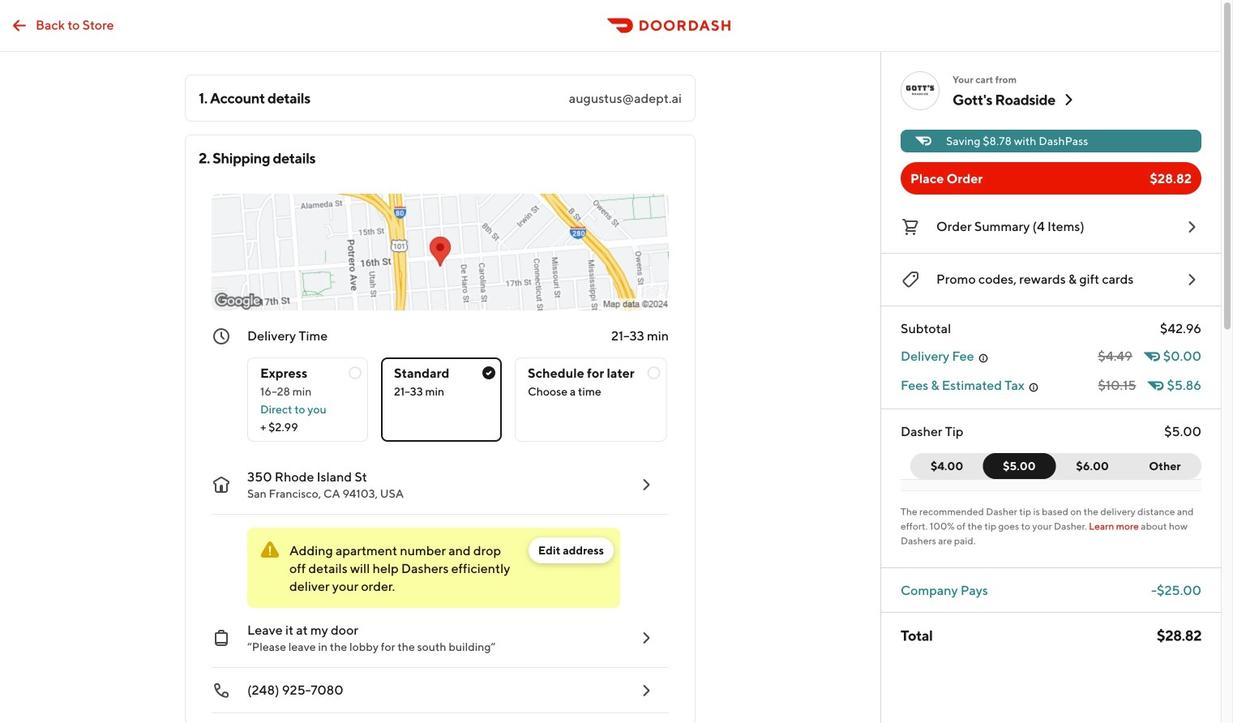 Task type: vqa. For each thing, say whether or not it's contained in the screenshot.
'$5.39'
no



Task type: locate. For each thing, give the bounding box(es) containing it.
None radio
[[515, 358, 667, 442]]

tip amount option group
[[911, 453, 1202, 479]]

None button
[[911, 453, 994, 479], [983, 453, 1057, 479], [1047, 453, 1130, 479], [1129, 453, 1202, 479], [911, 453, 994, 479], [983, 453, 1057, 479], [1047, 453, 1130, 479], [1129, 453, 1202, 479]]

status
[[247, 528, 621, 608]]

None radio
[[247, 358, 368, 442], [381, 358, 502, 442], [247, 358, 368, 442], [381, 358, 502, 442]]

option group
[[247, 345, 669, 442]]



